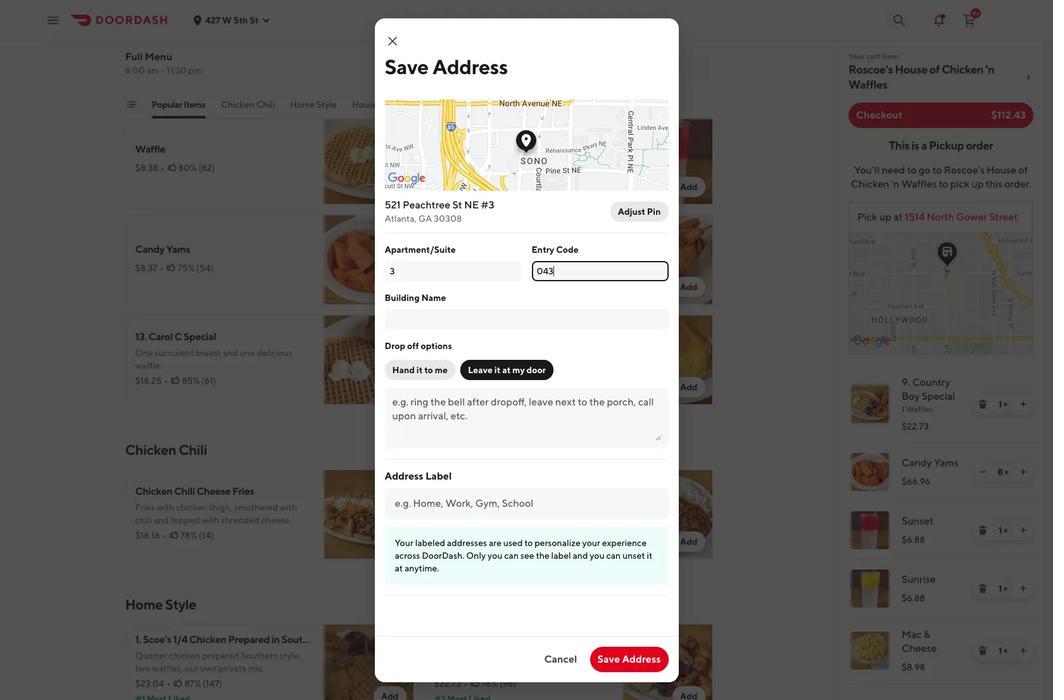 Task type: describe. For each thing, give the bounding box(es) containing it.
menu
[[145, 51, 172, 63]]

add for one wing
[[680, 282, 698, 292]]

it inside your labeled addresses are used to personalize your experience across doordash. only you can see the label and you can unset it at anytime.
[[647, 550, 653, 560]]

mac & cheese image
[[851, 632, 890, 670]]

1 horizontal spatial candy yams
[[902, 457, 959, 469]]

adjust pin
[[618, 206, 661, 216]]

$9.28
[[434, 524, 457, 534]]

1 horizontal spatial chicken chili
[[221, 99, 275, 110]]

add for bowl of chicken chili over white rice or beans
[[680, 537, 698, 547]]

2 vertical spatial a
[[501, 651, 506, 661]]

0 vertical spatial $22.73
[[135, 69, 162, 79]]

to inside your labeled addresses are used to personalize your experience across doordash. only you can see the label and you can unset it at anytime.
[[525, 538, 533, 548]]

add button for sunset
[[673, 177, 705, 197]]

at inside your labeled addresses are used to personalize your experience across doordash. only you can see the label and you can unset it at anytime.
[[395, 563, 403, 573]]

chili up chicken chili cheese fries fries with chicken thigh, smothered with chili and topped with shredded cheese.
[[179, 442, 207, 458]]

candy yams image for 75% (54)
[[324, 215, 414, 305]]

special for 1 waffles
[[922, 390, 956, 402]]

private
[[219, 663, 247, 673]]

ne
[[464, 199, 479, 211]]

(51)
[[497, 363, 512, 373]]

8
[[998, 467, 1003, 477]]

75% (54)
[[178, 263, 214, 273]]

beverages button
[[466, 98, 508, 118]]

70%
[[478, 169, 495, 179]]

1 horizontal spatial southern
[[282, 634, 323, 646]]

chicken inside you'll need to go to roscoe's house of chicken 'n waffles to pick up this order.
[[851, 178, 890, 190]]

'n inside you'll need to go to roscoe's house of chicken 'n waffles to pick up this order.
[[892, 178, 900, 190]]

2 vertical spatial boy
[[483, 634, 500, 646]]

your
[[583, 538, 601, 548]]

save inside button
[[598, 653, 620, 665]]

1 vertical spatial 76%
[[482, 679, 498, 689]]

$8.37 •
[[135, 263, 164, 273]]

12 items, open order cart image
[[962, 12, 978, 28]]

house inside you'll need to go to roscoe's house of chicken 'n waffles to pick up this order.
[[987, 164, 1017, 176]]

house inside house combos 'button'
[[352, 99, 378, 110]]

427 w 5th st button
[[193, 15, 271, 25]]

extra
[[523, 99, 545, 110]]

waffles for 9.
[[907, 404, 933, 414]]

1 vertical spatial style
[[165, 596, 196, 613]]

1 vertical spatial home
[[125, 596, 163, 613]]

save address inside save address button
[[598, 653, 661, 665]]

chicken chili button
[[221, 98, 275, 118]]

add button for chicken chili cheese fries
[[374, 532, 406, 552]]

0 horizontal spatial address
[[385, 470, 424, 482]]

1 horizontal spatial $22.73 •
[[434, 679, 468, 689]]

1 horizontal spatial candy
[[902, 457, 932, 469]]

0 horizontal spatial save
[[385, 54, 429, 78]]

0 horizontal spatial candy
[[135, 243, 164, 255]]

of up "(101)"
[[512, 48, 520, 58]]

sunrise image
[[851, 570, 890, 608]]

1 vertical spatial salad
[[463, 663, 484, 673]]

of inside roscoe's house of chicken 'n waffles
[[930, 63, 940, 76]]

pick up at 1514 north gower street
[[858, 211, 1018, 223]]

add button for candy yams
[[374, 277, 406, 297]]

(15)
[[497, 524, 512, 534]]

chicken chili cheese fries image
[[324, 469, 414, 559]]

2 vertical spatial 9. country boy special image
[[623, 624, 713, 700]]

chicken inside chicken chili cheese fries fries with chicken thigh, smothered with chili and topped with shredded cheese.
[[176, 502, 207, 513]]

close save address image
[[385, 33, 400, 48]]

me
[[435, 365, 448, 375]]

0 horizontal spatial yams
[[166, 243, 190, 255]]

0 vertical spatial $6.88
[[434, 169, 458, 179]]

8 ×
[[998, 467, 1009, 477]]

the
[[536, 550, 550, 560]]

remove item from cart image
[[978, 399, 988, 409]]

chicken inside bowl of chicken chili over white rice or beans over white rice or beans.
[[469, 492, 507, 504]]

1 horizontal spatial yams
[[934, 457, 959, 469]]

add one to cart image for mac & cheese
[[1019, 646, 1029, 656]]

82% (51)
[[478, 363, 512, 373]]

1 for sunset
[[999, 525, 1002, 535]]

0 horizontal spatial home style
[[125, 596, 196, 613]]

add button for 13. carol c special
[[374, 377, 406, 397]]

sunset for sunset lemonade and fruit punch.
[[434, 137, 465, 149]]

most
[[447, 78, 467, 88]]

powered by google image inside save address dialog
[[388, 172, 425, 185]]

waffle
[[135, 143, 165, 155]]

hand it to me
[[392, 365, 448, 375]]

save address dialog
[[349, 0, 679, 682]]

chicken.
[[522, 48, 556, 58]]

add button for waffle
[[374, 177, 406, 197]]

with up (14)
[[202, 515, 219, 525]]

experience
[[602, 538, 647, 548]]

83% (54)
[[479, 263, 515, 273]]

code
[[556, 244, 579, 254]]

chili inside bowl of chicken chili over white rice or beans over white rice or beans.
[[508, 492, 529, 504]]

this
[[986, 178, 1003, 190]]

0 vertical spatial st
[[250, 15, 259, 25]]

1 horizontal spatial 9. country boy special three wings and a choice of two waffles or potato salad or french fries
[[434, 634, 602, 673]]

gower
[[957, 211, 988, 223]]

$8.38
[[135, 163, 158, 173]]

(54) for yams
[[196, 263, 214, 273]]

1 × for sunset
[[999, 525, 1008, 535]]

remove item from cart image for sunrise
[[978, 584, 988, 594]]

entry
[[532, 244, 555, 254]]

$6.88 for sunset
[[902, 535, 926, 545]]

1 vertical spatial chicken chili
[[125, 442, 207, 458]]

waffle.
[[135, 360, 162, 371]]

1 vertical spatial waffles
[[563, 651, 592, 661]]

add button for corn bread
[[673, 377, 705, 397]]

chili
[[135, 515, 152, 525]]

1 vertical spatial three
[[434, 651, 458, 661]]

order.
[[1005, 178, 1032, 190]]

add button for one wing
[[673, 277, 705, 297]]

boy for three wings and a choice of two waffles or potato salad or french fries
[[184, 24, 201, 36]]

of left "cancel"
[[536, 651, 544, 661]]

× for 9. country boy special
[[1004, 399, 1008, 409]]

map region for powered by google image inside save address dialog
[[349, 0, 673, 288]]

11:30
[[166, 65, 187, 75]]

one inside 13. carol c special one succulent breast and one delicious waffle.
[[135, 348, 153, 358]]

topped
[[171, 515, 200, 525]]

your cart from
[[849, 51, 899, 61]]

$5.39
[[434, 363, 458, 373]]

1 vertical spatial french
[[496, 663, 524, 673]]

add button for bowl of chicken chili over white rice or beans
[[673, 532, 705, 552]]

0 vertical spatial one
[[434, 243, 454, 255]]

0 horizontal spatial potato
[[135, 54, 162, 64]]

chili inside chicken chili cheese fries fries with chicken thigh, smothered with chili and topped with shredded cheese.
[[174, 485, 195, 497]]

$18.25 •
[[135, 376, 168, 386]]

style,
[[280, 651, 301, 661]]

sunset lemonade and fruit punch.
[[434, 137, 542, 164]]

to inside "button"
[[425, 365, 433, 375]]

and inside your labeled addresses are used to personalize your experience across doordash. only you can see the label and you can unset it at anytime.
[[573, 550, 588, 560]]

this is a pickup order
[[889, 139, 994, 152]]

one
[[240, 348, 255, 358]]

your labeled addresses are used to personalize your experience across doordash. only you can see the label and you can unset it at anytime.
[[395, 538, 653, 573]]

9. for 1 waffles
[[902, 376, 911, 388]]

1 vertical spatial fries
[[526, 663, 543, 673]]

1 vertical spatial 76% (96)
[[482, 679, 517, 689]]

1 vertical spatial 9. country boy special image
[[851, 385, 890, 423]]

up inside you'll need to go to roscoe's house of chicken 'n waffles to pick up this order.
[[972, 178, 984, 190]]

1 vertical spatial (96)
[[500, 679, 517, 689]]

pick
[[951, 178, 970, 190]]

× for mac & cheese
[[1004, 646, 1008, 656]]

$18.25
[[135, 376, 162, 386]]

house combos button
[[352, 98, 414, 118]]

0 vertical spatial fries
[[227, 54, 244, 64]]

choice up 79% (101)
[[484, 48, 511, 58]]

1 inside 9. country boy special 1 waffles
[[902, 404, 905, 414]]

scoe's
[[143, 634, 171, 646]]

&
[[924, 628, 931, 641]]

style inside 1. scoe's 1/4 chicken prepared in southern style quarter chicken prepared southern style, two waffles, our own private mix.
[[325, 634, 348, 646]]

beverages
[[466, 99, 508, 110]]

0 vertical spatial candy yams
[[135, 243, 190, 255]]

and inside chicken chili cheese fries fries with chicken thigh, smothered with chili and topped with shredded cheese.
[[154, 515, 169, 525]]

adjust pin button
[[611, 201, 669, 221]]

(147)
[[203, 679, 222, 689]]

0 horizontal spatial 76%
[[182, 69, 199, 79]]

combos
[[380, 99, 414, 110]]

special for three wings and a choice of two waffles or potato salad or french fries
[[203, 24, 236, 36]]

× for sunset
[[1004, 525, 1008, 535]]

address inside button
[[622, 653, 661, 665]]

building
[[385, 292, 420, 303]]

my
[[513, 365, 525, 375]]

0 vertical spatial fries
[[232, 485, 254, 497]]

roscoe's inside roscoe's house of chicken 'n waffles
[[849, 63, 893, 76]]

chicken chili cheese fries fries with chicken thigh, smothered with chili and topped with shredded cheese.
[[135, 485, 297, 525]]

to left go
[[908, 164, 917, 176]]

1 horizontal spatial 9.
[[434, 634, 442, 646]]

2 horizontal spatial $22.73
[[902, 421, 929, 431]]

-
[[161, 65, 165, 75]]

full menu 8:00 am - 11:30 pm
[[125, 51, 201, 75]]

bread
[[458, 343, 485, 355]]

of down the 5th
[[237, 41, 245, 51]]

$23.04
[[135, 679, 164, 689]]

83%
[[479, 263, 496, 273]]

$8.38 •
[[135, 163, 165, 173]]

country for three wings and a choice of two waffles or potato salad or french fries
[[145, 24, 182, 36]]

0 vertical spatial three
[[135, 41, 159, 51]]

hand
[[392, 365, 415, 375]]

1 horizontal spatial $22.73
[[434, 679, 461, 689]]

1.
[[135, 634, 141, 646]]

0 horizontal spatial waffles
[[264, 41, 293, 51]]

1 horizontal spatial country
[[444, 634, 481, 646]]

bowl of chicken chili over white rice or beans image
[[623, 469, 713, 559]]

items
[[184, 99, 206, 110]]

0 vertical spatial 76% (96)
[[182, 69, 217, 79]]

1 vertical spatial two
[[546, 651, 561, 661]]

0 horizontal spatial a
[[202, 41, 207, 51]]

0 horizontal spatial french
[[197, 54, 225, 64]]

0 vertical spatial salad
[[164, 54, 185, 64]]

you'll
[[855, 164, 880, 176]]

0 horizontal spatial 9. country boy special three wings and a choice of two waffles or potato salad or french fries
[[135, 24, 303, 64]]

1514
[[905, 211, 925, 223]]

13. carol c special image
[[324, 315, 414, 405]]

candy yams image for 9.
[[851, 453, 890, 491]]

(14)
[[199, 530, 214, 540]]

$8.37
[[135, 263, 157, 273]]

choice down w
[[209, 41, 235, 51]]

white
[[456, 509, 479, 519]]

$16.16
[[135, 530, 160, 540]]

1 × for mac & cheese
[[999, 646, 1008, 656]]

0 horizontal spatial southern
[[241, 651, 278, 661]]

sunset for sunset
[[902, 515, 934, 527]]

atlanta,
[[385, 213, 417, 223]]

Address Label text field
[[395, 496, 659, 510]]

Item Search search field
[[531, 60, 703, 73]]

liked
[[469, 78, 491, 88]]

chicken inside chicken chili cheese fries fries with chicken thigh, smothered with chili and topped with shredded cheese.
[[135, 485, 172, 497]]

79% (101)
[[483, 63, 520, 73]]

86% (15)
[[478, 524, 512, 534]]

0 horizontal spatial 9. country boy special image
[[324, 15, 414, 105]]

13.
[[135, 331, 147, 343]]

save address button
[[590, 647, 669, 672]]

house inside roscoe's house of chicken 'n waffles
[[895, 63, 928, 76]]

leave it at my door
[[468, 365, 546, 375]]

add for chicken chili cheese fries
[[381, 537, 399, 547]]

1 vertical spatial powered by google image
[[853, 335, 891, 348]]

label
[[426, 470, 452, 482]]

#2 most liked
[[434, 78, 491, 88]]

apartment/suite
[[385, 244, 456, 254]]

0 vertical spatial two
[[247, 41, 262, 51]]

roscoe's house of chicken 'n waffles link
[[849, 62, 1034, 92]]

comes with choice of chicken.
[[434, 48, 556, 58]]



Task type: vqa. For each thing, say whether or not it's contained in the screenshot.
HOME STYLE
yes



Task type: locate. For each thing, give the bounding box(es) containing it.
to left pick
[[939, 178, 949, 190]]

Apartment/Suite text field
[[390, 265, 517, 277]]

1 for sunrise
[[999, 584, 1002, 594]]

list containing 9. country boy special
[[839, 365, 1044, 684]]

1 horizontal spatial three
[[434, 651, 458, 661]]

unset
[[623, 550, 645, 560]]

fries up smothered
[[232, 485, 254, 497]]

boy for 1 waffles
[[902, 390, 920, 402]]

roscoe's up pick
[[944, 164, 985, 176]]

0 vertical spatial $22.73 •
[[135, 69, 169, 79]]

at inside the leave it at my door button
[[503, 365, 511, 375]]

potato
[[135, 54, 162, 64], [434, 663, 461, 673]]

1. scoe's 1/4 chicken prepared in southern style image
[[324, 624, 414, 700]]

chicken inside button
[[221, 99, 255, 110]]

drop off options
[[385, 341, 452, 351]]

1 vertical spatial up
[[880, 211, 892, 223]]

521 peachtree st ne #3 atlanta, ga 30308
[[385, 199, 495, 223]]

0 vertical spatial home
[[290, 99, 315, 110]]

style right in
[[325, 634, 348, 646]]

up left this
[[972, 178, 984, 190]]

1 × for 9. country boy special
[[999, 399, 1008, 409]]

your for your labeled addresses are used to personalize your experience across doordash. only you can see the label and you can unset it at anytime.
[[395, 538, 414, 548]]

1 (54) from the left
[[196, 263, 214, 273]]

0 vertical spatial 76%
[[182, 69, 199, 79]]

1 you from the left
[[488, 550, 503, 560]]

0 horizontal spatial roscoe's
[[849, 63, 893, 76]]

1 horizontal spatial potato
[[434, 663, 461, 673]]

notification bell image
[[932, 12, 947, 28]]

76%
[[182, 69, 199, 79], [482, 679, 498, 689]]

at for 1514
[[894, 211, 903, 223]]

0 horizontal spatial (96)
[[201, 69, 217, 79]]

1 vertical spatial at
[[503, 365, 511, 375]]

carol
[[149, 331, 173, 343]]

cheese.
[[261, 515, 292, 525]]

1 horizontal spatial sunset
[[902, 515, 934, 527]]

chicken inside roscoe's house of chicken 'n waffles
[[942, 63, 984, 76]]

one
[[434, 243, 454, 255], [135, 348, 153, 358]]

at left "my"
[[503, 365, 511, 375]]

1 vertical spatial $22.73
[[902, 421, 929, 431]]

fries down 427 w 5th st
[[227, 54, 244, 64]]

own
[[200, 663, 217, 673]]

roscoe's inside you'll need to go to roscoe's house of chicken 'n waffles to pick up this order.
[[944, 164, 985, 176]]

'n up $112.43
[[986, 63, 995, 76]]

0 horizontal spatial (54)
[[196, 263, 214, 273]]

$16.16 •
[[135, 530, 166, 540]]

house
[[895, 63, 928, 76], [352, 99, 378, 110], [987, 164, 1017, 176]]

cheese inside chicken chili cheese fries fries with chicken thigh, smothered with chili and topped with shredded cheese.
[[197, 485, 231, 497]]

chicken up topped
[[176, 502, 207, 513]]

1 vertical spatial sunset
[[902, 515, 934, 527]]

0 horizontal spatial wings
[[160, 41, 183, 51]]

chicken inside 1. scoe's 1/4 chicken prepared in southern style quarter chicken prepared southern style, two waffles, our own private mix.
[[169, 651, 200, 661]]

a left "cancel"
[[501, 651, 506, 661]]

country for 1 waffles
[[913, 376, 951, 388]]

•
[[465, 63, 469, 73], [165, 69, 169, 79], [161, 163, 165, 173], [460, 169, 464, 179], [160, 263, 164, 273], [461, 263, 465, 273], [460, 363, 464, 373], [164, 376, 168, 386], [460, 524, 464, 534], [163, 530, 166, 540], [167, 679, 171, 689], [464, 679, 468, 689]]

french up pm
[[197, 54, 225, 64]]

country inside 9. country boy special 1 waffles
[[913, 376, 951, 388]]

add one to cart image
[[1019, 525, 1029, 535], [1019, 584, 1029, 594], [1019, 646, 1029, 656]]

your up the across
[[395, 538, 414, 548]]

1 vertical spatial candy yams image
[[851, 453, 890, 491]]

0 vertical spatial wings
[[160, 41, 183, 51]]

map region
[[349, 0, 673, 288], [781, 191, 1054, 354]]

(54) right 75%
[[196, 263, 214, 273]]

add one to cart image right remove item from cart image
[[1019, 399, 1029, 409]]

1 vertical spatial save
[[598, 653, 620, 665]]

1 vertical spatial remove item from cart image
[[978, 584, 988, 594]]

one up $5.09
[[434, 243, 454, 255]]

85%
[[182, 376, 200, 386]]

you down your at right bottom
[[590, 550, 605, 560]]

lemonade
[[434, 154, 477, 164]]

1 horizontal spatial 76%
[[482, 679, 498, 689]]

0 vertical spatial home style
[[290, 99, 337, 110]]

yams left remove one from cart icon on the bottom right of page
[[934, 457, 959, 469]]

1 × for sunrise
[[999, 584, 1008, 594]]

chicken inside 1. scoe's 1/4 chicken prepared in southern style quarter chicken prepared southern style, two waffles, our own private mix.
[[189, 634, 226, 646]]

1 1 × from the top
[[999, 399, 1008, 409]]

0 vertical spatial boy
[[184, 24, 201, 36]]

two inside 1. scoe's 1/4 chicken prepared in southern style quarter chicken prepared southern style, two waffles, our own private mix.
[[135, 663, 151, 673]]

1 vertical spatial 9. country boy special three wings and a choice of two waffles or potato salad or french fries
[[434, 634, 602, 673]]

sides button
[[429, 98, 451, 118]]

86%
[[478, 524, 495, 534]]

and inside sunset lemonade and fruit punch.
[[479, 154, 494, 164]]

at
[[894, 211, 903, 223], [503, 365, 511, 375], [395, 563, 403, 573]]

0 vertical spatial waffles
[[849, 78, 888, 91]]

5th
[[234, 15, 248, 25]]

2 vertical spatial remove item from cart image
[[978, 646, 988, 656]]

house left combos
[[352, 99, 378, 110]]

address label
[[385, 470, 452, 482]]

1 horizontal spatial it
[[495, 365, 501, 375]]

home
[[290, 99, 315, 110], [125, 596, 163, 613]]

sunset down $66.96 at the bottom right of page
[[902, 515, 934, 527]]

candy yams image down 521
[[324, 215, 414, 305]]

roscoe's down cart
[[849, 63, 893, 76]]

can down used
[[504, 550, 519, 560]]

extra condiments
[[523, 99, 596, 110]]

2 vertical spatial address
[[622, 653, 661, 665]]

remove item from cart image for mac & cheese
[[978, 646, 988, 656]]

with right comes
[[464, 48, 482, 58]]

list
[[839, 365, 1044, 684]]

one up waffle. on the bottom
[[135, 348, 153, 358]]

0 vertical spatial sunset image
[[623, 115, 713, 205]]

st left ne
[[453, 199, 462, 211]]

add one to cart image for candy yams
[[1019, 467, 1029, 477]]

e.g. ring the bell after dropoff, leave next to the porch, call upon arrival, etc. text field
[[392, 395, 661, 441]]

0 vertical spatial 'n
[[986, 63, 995, 76]]

$6.88
[[434, 169, 458, 179], [902, 535, 926, 545], [902, 593, 926, 603]]

your left cart
[[849, 51, 865, 61]]

fries
[[227, 54, 244, 64], [526, 663, 543, 673]]

1 for 9. country boy special
[[999, 399, 1002, 409]]

popular
[[152, 99, 182, 110]]

to up the see
[[525, 538, 533, 548]]

1 vertical spatial st
[[453, 199, 462, 211]]

open menu image
[[46, 12, 61, 28]]

street
[[990, 211, 1018, 223]]

0 vertical spatial powered by google image
[[388, 172, 425, 185]]

up
[[972, 178, 984, 190], [880, 211, 892, 223]]

choice
[[209, 41, 235, 51], [484, 48, 511, 58], [508, 651, 534, 661]]

at left 1514
[[894, 211, 903, 223]]

to
[[908, 164, 917, 176], [933, 164, 942, 176], [939, 178, 949, 190], [425, 365, 433, 375], [525, 538, 533, 548]]

0 vertical spatial 9. country boy special image
[[324, 15, 414, 105]]

1 horizontal spatial you
[[590, 550, 605, 560]]

of inside you'll need to go to roscoe's house of chicken 'n waffles to pick up this order.
[[1019, 164, 1028, 176]]

0 vertical spatial address
[[433, 54, 508, 78]]

waffle image
[[324, 115, 414, 205]]

candy yams image left $66.96 at the bottom right of page
[[851, 453, 890, 491]]

1 add one to cart image from the top
[[1019, 525, 1029, 535]]

home inside button
[[290, 99, 315, 110]]

candy yams image
[[324, 215, 414, 305], [851, 453, 890, 491]]

0 horizontal spatial fries
[[227, 54, 244, 64]]

special for one succulent breast and one delicious waffle.
[[184, 331, 216, 343]]

chili inside button
[[256, 99, 275, 110]]

add
[[680, 82, 698, 92], [381, 182, 399, 192], [680, 182, 698, 192], [381, 282, 399, 292], [680, 282, 698, 292], [381, 382, 399, 392], [680, 382, 698, 392], [381, 537, 399, 547], [680, 537, 698, 547]]

0 vertical spatial chicken
[[176, 502, 207, 513]]

pick
[[858, 211, 878, 223]]

1 horizontal spatial can
[[607, 550, 621, 560]]

save right "cancel"
[[598, 653, 620, 665]]

1 vertical spatial save address
[[598, 653, 661, 665]]

1 vertical spatial southern
[[241, 651, 278, 661]]

corn
[[434, 343, 457, 355]]

of inside bowl of chicken chili over white rice or beans over white rice or beans.
[[459, 492, 468, 504]]

add for candy yams
[[381, 282, 399, 292]]

1 horizontal spatial address
[[433, 54, 508, 78]]

$6.88 •
[[434, 169, 464, 179]]

1 vertical spatial fries
[[135, 502, 155, 513]]

0 vertical spatial save address
[[385, 54, 508, 78]]

2 vertical spatial at
[[395, 563, 403, 573]]

remove item from cart image
[[978, 525, 988, 535], [978, 584, 988, 594], [978, 646, 988, 656]]

st inside 521 peachtree st ne #3 atlanta, ga 30308
[[453, 199, 462, 211]]

1 horizontal spatial (54)
[[498, 263, 515, 273]]

'n down need
[[892, 178, 900, 190]]

thigh,
[[209, 502, 233, 513]]

1 vertical spatial chicken
[[169, 651, 200, 661]]

a right is
[[922, 139, 927, 152]]

sunset image up sunrise image
[[851, 511, 890, 549]]

(54) for wing
[[498, 263, 515, 273]]

0 horizontal spatial home
[[125, 596, 163, 613]]

of up white
[[459, 492, 468, 504]]

1 vertical spatial candy
[[902, 457, 932, 469]]

3 add one to cart image from the top
[[1019, 646, 1029, 656]]

at for my
[[503, 365, 511, 375]]

0 horizontal spatial can
[[504, 550, 519, 560]]

0 vertical spatial a
[[202, 41, 207, 51]]

hand it to me button
[[385, 360, 455, 380]]

map region for the bottommost powered by google image
[[781, 191, 1054, 354]]

sides
[[429, 99, 451, 110]]

can down the experience
[[607, 550, 621, 560]]

waffles for roscoe's
[[849, 78, 888, 91]]

you down "are"
[[488, 550, 503, 560]]

is
[[912, 139, 920, 152]]

boy inside 9. country boy special 1 waffles
[[902, 390, 920, 402]]

rice
[[582, 492, 602, 504]]

it for at
[[495, 365, 501, 375]]

to left me
[[425, 365, 433, 375]]

add one to cart image for sunset
[[1019, 525, 1029, 535]]

am
[[147, 65, 159, 75]]

save down close save address icon
[[385, 54, 429, 78]]

save address
[[385, 54, 508, 78], [598, 653, 661, 665]]

0 vertical spatial 9. country boy special three wings and a choice of two waffles or potato salad or french fries
[[135, 24, 303, 64]]

special inside 13. carol c special one succulent breast and one delicious waffle.
[[184, 331, 216, 343]]

style left house combos
[[317, 99, 337, 110]]

map region inside save address dialog
[[349, 0, 673, 288]]

chicken up our
[[169, 651, 200, 661]]

cheese for chili
[[197, 485, 231, 497]]

with up cheese.
[[280, 502, 297, 513]]

(54)
[[196, 263, 214, 273], [498, 263, 515, 273]]

0 vertical spatial country
[[145, 24, 182, 36]]

over
[[434, 509, 455, 519]]

1 vertical spatial home style
[[125, 596, 196, 613]]

addresses
[[447, 538, 487, 548]]

chili up "beans."
[[508, 492, 529, 504]]

0 vertical spatial waffles
[[264, 41, 293, 51]]

2 (54) from the left
[[498, 263, 515, 273]]

1 horizontal spatial candy yams image
[[851, 453, 890, 491]]

it inside button
[[495, 365, 501, 375]]

1 vertical spatial a
[[922, 139, 927, 152]]

add for waffle
[[381, 182, 399, 192]]

sunset image
[[623, 115, 713, 205], [851, 511, 890, 549]]

style up 1/4
[[165, 596, 196, 613]]

0 vertical spatial house
[[895, 63, 928, 76]]

$23.04 •
[[135, 679, 171, 689]]

waffles inside 9. country boy special 1 waffles
[[907, 404, 933, 414]]

one wing image
[[623, 215, 713, 305]]

cheese up thigh,
[[197, 485, 231, 497]]

0 horizontal spatial fries
[[135, 502, 155, 513]]

are
[[489, 538, 502, 548]]

1 vertical spatial yams
[[934, 457, 959, 469]]

your inside your labeled addresses are used to personalize your experience across doordash. only you can see the label and you can unset it at anytime.
[[395, 538, 414, 548]]

chili left home style button
[[256, 99, 275, 110]]

4 1 × from the top
[[999, 646, 1008, 656]]

name
[[422, 292, 446, 303]]

0 horizontal spatial sunset image
[[623, 115, 713, 205]]

house combos
[[352, 99, 414, 110]]

2 horizontal spatial country
[[913, 376, 951, 388]]

1 horizontal spatial sunset image
[[851, 511, 890, 549]]

french left cancel button
[[496, 663, 524, 673]]

to right go
[[933, 164, 942, 176]]

choice left "cancel"
[[508, 651, 534, 661]]

waffles inside roscoe's house of chicken 'n waffles
[[849, 78, 888, 91]]

add for sunset
[[680, 182, 698, 192]]

9. for three wings and a choice of two waffles or potato salad or french fries
[[135, 24, 143, 36]]

mac
[[902, 628, 922, 641]]

78% (14)
[[180, 530, 214, 540]]

0 horizontal spatial 76% (96)
[[182, 69, 217, 79]]

up right pick
[[880, 211, 892, 223]]

doordash.
[[422, 550, 465, 560]]

2 can from the left
[[607, 550, 621, 560]]

waffles inside you'll need to go to roscoe's house of chicken 'n waffles to pick up this order.
[[902, 178, 937, 190]]

3 1 × from the top
[[999, 584, 1008, 594]]

2 you from the left
[[590, 550, 605, 560]]

0 horizontal spatial save address
[[385, 54, 508, 78]]

2 vertical spatial style
[[325, 634, 348, 646]]

with up topped
[[157, 502, 174, 513]]

$6.88 for sunrise
[[902, 593, 926, 603]]

2 vertical spatial house
[[987, 164, 1017, 176]]

it for to
[[417, 365, 423, 375]]

w
[[222, 15, 232, 25]]

can
[[504, 550, 519, 560], [607, 550, 621, 560]]

north
[[927, 211, 955, 223]]

× for candy yams
[[1005, 467, 1009, 477]]

house up this
[[987, 164, 1017, 176]]

$6.88 up sunrise
[[902, 535, 926, 545]]

peachtree
[[403, 199, 451, 211]]

corn bread image
[[623, 315, 713, 405]]

0 horizontal spatial boy
[[184, 24, 201, 36]]

remove one from cart image
[[978, 467, 988, 477]]

cheese for &
[[902, 642, 937, 654]]

0 vertical spatial add one to cart image
[[1019, 525, 1029, 535]]

of up 'order.'
[[1019, 164, 1028, 176]]

427 w 5th st
[[205, 15, 259, 25]]

$6.88 down lemonade
[[434, 169, 458, 179]]

southern up style,
[[282, 634, 323, 646]]

2 vertical spatial country
[[444, 634, 481, 646]]

sunset inside sunset lemonade and fruit punch.
[[434, 137, 465, 149]]

1 add one to cart image from the top
[[1019, 399, 1029, 409]]

1 horizontal spatial home
[[290, 99, 315, 110]]

special inside 9. country boy special 1 waffles
[[922, 390, 956, 402]]

your for your cart from
[[849, 51, 865, 61]]

pm
[[188, 65, 201, 75]]

fries left "cancel"
[[526, 663, 543, 673]]

of
[[237, 41, 245, 51], [512, 48, 520, 58], [930, 63, 940, 76], [1019, 164, 1028, 176], [459, 492, 468, 504], [536, 651, 544, 661]]

1 horizontal spatial salad
[[463, 663, 484, 673]]

0 horizontal spatial chicken chili
[[125, 442, 207, 458]]

add one to cart image right 8 ×
[[1019, 467, 1029, 477]]

2 horizontal spatial boy
[[902, 390, 920, 402]]

13. carol c special one succulent breast and one delicious waffle.
[[135, 331, 293, 371]]

home right chicken chili button on the top left of the page
[[290, 99, 315, 110]]

1 ×
[[999, 399, 1008, 409], [999, 525, 1008, 535], [999, 584, 1008, 594], [999, 646, 1008, 656]]

powered by google image
[[388, 172, 425, 185], [853, 335, 891, 348]]

2 1 × from the top
[[999, 525, 1008, 535]]

house down from
[[895, 63, 928, 76]]

× for sunrise
[[1004, 584, 1008, 594]]

add one to cart image
[[1019, 399, 1029, 409], [1019, 467, 1029, 477]]

0 horizontal spatial st
[[250, 15, 259, 25]]

#3
[[481, 199, 495, 211]]

9. country boy special image
[[324, 15, 414, 105], [851, 385, 890, 423], [623, 624, 713, 700]]

1 vertical spatial wings
[[459, 651, 483, 661]]

sunset image up pin
[[623, 115, 713, 205]]

(82)
[[199, 163, 215, 173]]

3 remove item from cart image from the top
[[978, 646, 988, 656]]

Entry Code text field
[[537, 265, 664, 277]]

0 vertical spatial southern
[[282, 634, 323, 646]]

1 horizontal spatial boy
[[483, 634, 500, 646]]

1 for mac & cheese
[[999, 646, 1002, 656]]

fries up chili
[[135, 502, 155, 513]]

80% (82)
[[178, 163, 215, 173]]

style inside button
[[317, 99, 337, 110]]

of down "notification bell" icon
[[930, 63, 940, 76]]

southern up mix.
[[241, 651, 278, 661]]

with
[[464, 48, 482, 58], [157, 502, 174, 513], [280, 502, 297, 513], [202, 515, 219, 525]]

add one to cart image for sunrise
[[1019, 584, 1029, 594]]

add one to cart image for 9. country boy special
[[1019, 399, 1029, 409]]

0 vertical spatial candy
[[135, 243, 164, 255]]

(61)
[[202, 376, 216, 386]]

add for 13. carol c special
[[381, 382, 399, 392]]

1 vertical spatial address
[[385, 470, 424, 482]]

and inside 13. carol c special one succulent breast and one delicious waffle.
[[223, 348, 238, 358]]

candy up $8.37 •
[[135, 243, 164, 255]]

'n inside roscoe's house of chicken 'n waffles
[[986, 63, 995, 76]]

succulent
[[155, 348, 194, 358]]

sunset
[[434, 137, 465, 149], [902, 515, 934, 527]]

candy yams up $66.96 at the bottom right of page
[[902, 457, 959, 469]]

entry code
[[532, 244, 579, 254]]

1 horizontal spatial up
[[972, 178, 984, 190]]

yams up 75%
[[166, 243, 190, 255]]

candy up $66.96 at the bottom right of page
[[902, 457, 932, 469]]

0 vertical spatial 9.
[[135, 24, 143, 36]]

cart
[[867, 51, 881, 61]]

boy
[[184, 24, 201, 36], [902, 390, 920, 402], [483, 634, 500, 646]]

it inside "button"
[[417, 365, 423, 375]]

a down 427
[[202, 41, 207, 51]]

at down the across
[[395, 563, 403, 573]]

87% (147)
[[185, 679, 222, 689]]

9. country boy special 1 waffles
[[902, 376, 956, 414]]

chili up topped
[[174, 485, 195, 497]]

$6.88 down sunrise
[[902, 593, 926, 603]]

1 can from the left
[[504, 550, 519, 560]]

anytime.
[[405, 563, 439, 573]]

add for corn bread
[[680, 382, 698, 392]]

2 horizontal spatial it
[[647, 550, 653, 560]]

2 add one to cart image from the top
[[1019, 584, 1029, 594]]

$8.98
[[902, 662, 926, 672]]

candy yams up $8.37 •
[[135, 243, 190, 255]]

1 horizontal spatial one
[[434, 243, 454, 255]]

1 horizontal spatial house
[[895, 63, 928, 76]]

9. country boy special three wings and a choice of two waffles or potato salad or french fries
[[135, 24, 303, 64], [434, 634, 602, 673]]

(54) right 83%
[[498, 263, 515, 273]]

2 remove item from cart image from the top
[[978, 584, 988, 594]]

home up 1.
[[125, 596, 163, 613]]

sunset up lemonade
[[434, 137, 465, 149]]

0 horizontal spatial cheese
[[197, 485, 231, 497]]

80%
[[178, 163, 197, 173]]

1 remove item from cart image from the top
[[978, 525, 988, 535]]

remove item from cart image for sunset
[[978, 525, 988, 535]]

9. inside 9. country boy special 1 waffles
[[902, 376, 911, 388]]

0 horizontal spatial two
[[135, 663, 151, 673]]

options
[[421, 341, 452, 351]]

1 horizontal spatial 76% (96)
[[482, 679, 517, 689]]

$5.39 •
[[434, 363, 464, 373]]

2 add one to cart image from the top
[[1019, 467, 1029, 477]]

waffles
[[264, 41, 293, 51], [563, 651, 592, 661]]

special
[[203, 24, 236, 36], [184, 331, 216, 343], [922, 390, 956, 402], [502, 634, 535, 646]]

st right the 5th
[[250, 15, 259, 25]]

0 horizontal spatial salad
[[164, 54, 185, 64]]

cheese down 'mac'
[[902, 642, 937, 654]]



